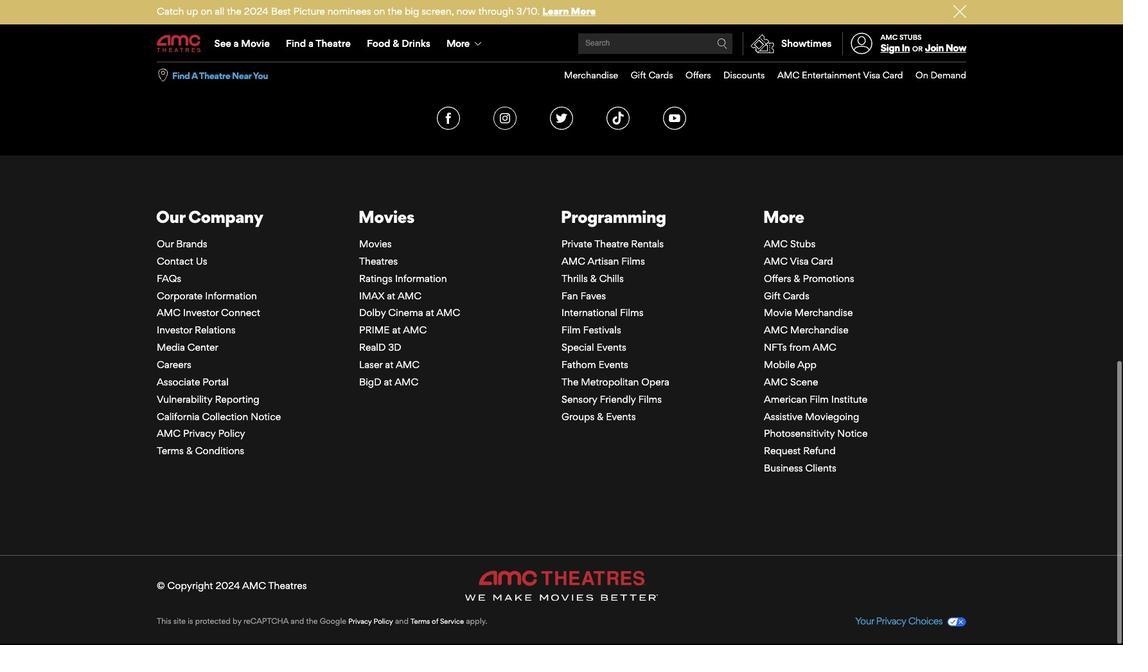 Task type: locate. For each thing, give the bounding box(es) containing it.
1 horizontal spatial privacy
[[348, 618, 372, 627]]

friendly
[[600, 394, 636, 406]]

0 horizontal spatial privacy
[[183, 429, 216, 441]]

visa down user profile "image"
[[863, 71, 880, 82]]

mobile app link
[[764, 360, 817, 372]]

stubs up in at the top of the page
[[899, 34, 922, 43]]

footer
[[0, 82, 1123, 645]]

1 horizontal spatial and
[[395, 618, 409, 627]]

ratings
[[359, 274, 393, 286]]

investor up media
[[157, 325, 192, 338]]

site
[[173, 618, 186, 627]]

information inside the our brands contact us faqs corporate information amc investor connect investor relations media center careers associate portal vulnerability reporting california collection notice amc privacy policy terms & conditions
[[205, 291, 257, 303]]

0 horizontal spatial gift cards link
[[618, 64, 673, 90]]

join
[[925, 43, 944, 55]]

policy inside the our brands contact us faqs corporate information amc investor connect investor relations media center careers associate portal vulnerability reporting california collection notice amc privacy policy terms & conditions
[[218, 429, 245, 441]]

0 horizontal spatial more
[[447, 39, 469, 51]]

0 horizontal spatial movie
[[241, 39, 270, 51]]

0 horizontal spatial a
[[234, 39, 239, 51]]

0 vertical spatial stubs
[[899, 34, 922, 43]]

picture
[[293, 6, 325, 19]]

card up promotions
[[811, 256, 833, 269]]

fan faves link
[[562, 291, 606, 303]]

amc up "amc visa card" link
[[764, 239, 788, 251]]

amc youtube image
[[663, 108, 686, 131], [663, 108, 686, 131]]

1 vertical spatial movies
[[359, 239, 392, 251]]

2 horizontal spatial the
[[388, 6, 402, 19]]

1 vertical spatial investor
[[157, 325, 192, 338]]

0 vertical spatial terms
[[157, 446, 184, 458]]

0 vertical spatial merchandise
[[564, 71, 618, 82]]

events up the metropolitan opera link
[[598, 360, 628, 372]]

theatres up ratings
[[359, 256, 398, 269]]

amc up thrills
[[562, 256, 585, 269]]

from
[[789, 343, 810, 355]]

amc up recaptcha
[[242, 581, 266, 593]]

& inside amc stubs amc visa card offers & promotions gift cards movie merchandise amc merchandise nfts from amc mobile app amc scene american film institute assistive moviegoing photosensitivity notice request refund business clients
[[794, 274, 800, 286]]

privacy right your
[[876, 616, 906, 629]]

cards down search the amc website text field
[[649, 71, 673, 82]]

offers left discounts
[[686, 71, 711, 82]]

1 vertical spatial visa
[[790, 256, 809, 269]]

& down the sensory friendly films link
[[597, 412, 603, 424]]

offers down "amc visa card" link
[[764, 274, 791, 286]]

1 horizontal spatial movie
[[764, 308, 792, 320]]

relations
[[195, 325, 236, 338]]

privacy right google
[[348, 618, 372, 627]]

more down now
[[447, 39, 469, 51]]

0 vertical spatial find
[[286, 39, 306, 51]]

gift cards link
[[618, 64, 673, 90], [764, 291, 810, 303]]

laser at amc link
[[359, 360, 420, 372]]

offers inside "link"
[[686, 71, 711, 82]]

theatre down "nominees"
[[316, 39, 351, 51]]

policy down collection
[[218, 429, 245, 441]]

0 horizontal spatial information
[[205, 291, 257, 303]]

privacy
[[183, 429, 216, 441], [876, 616, 906, 629], [348, 618, 372, 627]]

0 horizontal spatial film
[[562, 325, 581, 338]]

2024 left best
[[244, 6, 268, 19]]

1 horizontal spatial notice
[[837, 429, 868, 441]]

1 horizontal spatial 2024
[[244, 6, 268, 19]]

at right cinema
[[426, 308, 434, 320]]

0 horizontal spatial card
[[811, 256, 833, 269]]

1 vertical spatial stubs
[[790, 239, 816, 251]]

1 horizontal spatial the
[[306, 618, 318, 627]]

apply.
[[466, 618, 487, 627]]

theatre inside find a theatre near you button
[[199, 71, 230, 82]]

1 vertical spatial card
[[811, 256, 833, 269]]

0 horizontal spatial and
[[291, 618, 304, 627]]

vulnerability
[[157, 394, 212, 406]]

0 horizontal spatial visa
[[790, 256, 809, 269]]

footer containing our company
[[0, 82, 1123, 645]]

the
[[562, 377, 579, 389]]

cards inside amc stubs amc visa card offers & promotions gift cards movie merchandise amc merchandise nfts from amc mobile app amc scene american film institute assistive moviegoing photosensitivity notice request refund business clients
[[783, 291, 810, 303]]

menu containing more
[[157, 27, 966, 63]]

0 horizontal spatial offers
[[686, 71, 711, 82]]

0 horizontal spatial 2024
[[216, 581, 240, 593]]

amc down corporate
[[157, 308, 181, 320]]

0 horizontal spatial cards
[[649, 71, 673, 82]]

card down sign in 'button'
[[883, 71, 903, 82]]

amc instagram image
[[493, 108, 517, 131], [493, 108, 517, 131]]

1 horizontal spatial cards
[[783, 291, 810, 303]]

1 vertical spatial gift
[[764, 291, 781, 303]]

0 vertical spatial 2024
[[244, 6, 268, 19]]

careers
[[157, 360, 191, 372]]

film up special
[[562, 325, 581, 338]]

1 horizontal spatial gift
[[764, 291, 781, 303]]

2024 up by
[[216, 581, 240, 593]]

0 vertical spatial offers
[[686, 71, 711, 82]]

visa inside 'link'
[[863, 71, 880, 82]]

find down picture
[[286, 39, 306, 51]]

amc logo image
[[157, 36, 202, 54], [157, 36, 202, 54]]

gift up movie merchandise link
[[764, 291, 781, 303]]

find inside button
[[172, 71, 190, 82]]

and
[[291, 618, 304, 627], [395, 618, 409, 627]]

terms down amc privacy policy link
[[157, 446, 184, 458]]

films down rentals on the right
[[621, 256, 645, 269]]

0 vertical spatial our
[[156, 208, 185, 228]]

catch up on all the 2024 best picture nominees on the big screen, now through 3/10. learn more
[[157, 6, 596, 19]]

1 horizontal spatial theatres
[[359, 256, 398, 269]]

1 vertical spatial more
[[447, 39, 469, 51]]

user profile image
[[844, 34, 880, 56]]

1 horizontal spatial card
[[883, 71, 903, 82]]

0 horizontal spatial on
[[201, 6, 212, 19]]

2 vertical spatial more
[[763, 208, 804, 228]]

0 vertical spatial film
[[562, 325, 581, 338]]

movie up you
[[241, 39, 270, 51]]

© copyright 2024 amc theatres
[[157, 581, 307, 593]]

a for movie
[[234, 39, 239, 51]]

find
[[286, 39, 306, 51], [172, 71, 190, 82]]

entertainment
[[802, 71, 861, 82]]

sign in or join amc stubs element
[[842, 27, 966, 63]]

privacy up terms & conditions link
[[183, 429, 216, 441]]

california
[[157, 412, 200, 424]]

policy right google
[[374, 618, 393, 627]]

at
[[387, 291, 395, 303], [426, 308, 434, 320], [392, 325, 401, 338], [385, 360, 394, 372], [384, 377, 392, 389]]

1 vertical spatial menu
[[552, 64, 966, 90]]

theatre up the need at the top
[[158, 15, 192, 27]]

movies up theatres link
[[359, 239, 392, 251]]

connect
[[221, 308, 260, 320]]

1 vertical spatial our
[[157, 239, 174, 251]]

1 horizontal spatial more
[[571, 6, 596, 19]]

card
[[883, 71, 903, 82], [811, 256, 833, 269]]

gift cards link up movie merchandise link
[[764, 291, 810, 303]]

0 vertical spatial gift cards link
[[618, 64, 673, 90]]

1 horizontal spatial stubs
[[899, 34, 922, 43]]

amc facebook image
[[437, 108, 460, 131], [437, 108, 460, 131]]

find inside "link"
[[286, 39, 306, 51]]

card inside amc stubs amc visa card offers & promotions gift cards movie merchandise amc merchandise nfts from amc mobile app amc scene american film institute assistive moviegoing photosensitivity notice request refund business clients
[[811, 256, 833, 269]]

2 horizontal spatial more
[[763, 208, 804, 228]]

fathom events link
[[562, 360, 628, 372]]

theatre
[[158, 15, 192, 27], [316, 39, 351, 51], [199, 71, 230, 82], [594, 239, 629, 251]]

movies inside movies theatres ratings information imax at amc dolby cinema at amc prime at amc reald 3d laser at amc bigd at amc
[[359, 239, 392, 251]]

visa down amc stubs "link"
[[790, 256, 809, 269]]

amc twitter image
[[550, 108, 573, 131], [550, 108, 573, 131]]

0 vertical spatial gift
[[631, 71, 646, 82]]

& down amc privacy policy link
[[186, 446, 193, 458]]

theatre right the a
[[199, 71, 230, 82]]

notice down reporting
[[251, 412, 281, 424]]

theatre info link
[[158, 15, 212, 27]]

our up contact
[[157, 239, 174, 251]]

& down "amc visa card" link
[[794, 274, 800, 286]]

1 vertical spatial film
[[810, 394, 829, 406]]

menu
[[157, 27, 966, 63], [552, 64, 966, 90]]

movies
[[358, 208, 414, 228], [359, 239, 392, 251]]

investor
[[183, 308, 219, 320], [157, 325, 192, 338]]

0 vertical spatial cards
[[649, 71, 673, 82]]

the right all
[[227, 6, 241, 19]]

information up the connect at the left top
[[205, 291, 257, 303]]

moviegoing
[[805, 412, 859, 424]]

film
[[562, 325, 581, 338], [810, 394, 829, 406]]

0 vertical spatial policy
[[218, 429, 245, 441]]

0 vertical spatial information
[[395, 274, 447, 286]]

terms inside this site is protected by recaptcha and the google privacy policy and terms of service apply.
[[411, 618, 430, 627]]

1 horizontal spatial information
[[395, 274, 447, 286]]

1 vertical spatial policy
[[374, 618, 393, 627]]

stubs for visa
[[790, 239, 816, 251]]

menu down showtimes image
[[552, 64, 966, 90]]

2 vertical spatial merchandise
[[790, 325, 849, 338]]

terms
[[157, 446, 184, 458], [411, 618, 430, 627]]

merchandise link
[[552, 64, 618, 90]]

our up the our brands link on the left
[[156, 208, 185, 228]]

amc up app
[[813, 343, 836, 355]]

stubs up "amc visa card" link
[[790, 239, 816, 251]]

0 vertical spatial films
[[621, 256, 645, 269]]

0 horizontal spatial find
[[172, 71, 190, 82]]

recaptcha
[[244, 618, 289, 627]]

a inside "link"
[[308, 39, 314, 51]]

1 vertical spatial gift cards link
[[764, 291, 810, 303]]

app
[[797, 360, 817, 372]]

at right imax
[[387, 291, 395, 303]]

thrills
[[562, 274, 588, 286]]

menu down learn
[[157, 27, 966, 63]]

notice down moviegoing
[[837, 429, 868, 441]]

theatres inside movies theatres ratings information imax at amc dolby cinema at amc prime at amc reald 3d laser at amc bigd at amc
[[359, 256, 398, 269]]

terms left of
[[411, 618, 430, 627]]

more up amc stubs "link"
[[763, 208, 804, 228]]

our inside the our brands contact us faqs corporate information amc investor connect investor relations media center careers associate portal vulnerability reporting california collection notice amc privacy policy terms & conditions
[[157, 239, 174, 251]]

amc merchandise link
[[764, 325, 849, 338]]

gift
[[631, 71, 646, 82], [764, 291, 781, 303]]

the left google
[[306, 618, 318, 627]]

1 vertical spatial terms
[[411, 618, 430, 627]]

amc down showtimes link
[[777, 71, 800, 82]]

see a movie
[[214, 39, 270, 51]]

merchandise up amc merchandise link
[[795, 308, 853, 320]]

investor relations link
[[157, 325, 236, 338]]

copyright
[[167, 581, 213, 593]]

stubs inside amc stubs amc visa card offers & promotions gift cards movie merchandise amc merchandise nfts from amc mobile app amc scene american film institute assistive moviegoing photosensitivity notice request refund business clients
[[790, 239, 816, 251]]

stubs inside amc stubs sign in or join now
[[899, 34, 922, 43]]

imax at amc link
[[359, 291, 421, 303]]

in
[[902, 43, 910, 55]]

0 vertical spatial card
[[883, 71, 903, 82]]

0 vertical spatial visa
[[863, 71, 880, 82]]

a
[[234, 39, 239, 51], [308, 39, 314, 51]]

0 horizontal spatial terms
[[157, 446, 184, 458]]

discounts
[[724, 71, 765, 82]]

1 vertical spatial cards
[[783, 291, 810, 303]]

0 vertical spatial menu
[[157, 27, 966, 63]]

fan
[[562, 291, 578, 303]]

amc down california at the bottom of the page
[[157, 429, 181, 441]]

amc artisan films link
[[562, 256, 645, 269]]

films up festivals
[[620, 308, 643, 320]]

0 horizontal spatial theatres
[[268, 581, 307, 593]]

amc stubs amc visa card offers & promotions gift cards movie merchandise amc merchandise nfts from amc mobile app amc scene american film institute assistive moviegoing photosensitivity notice request refund business clients
[[764, 239, 868, 475]]

cookie consent banner dialog
[[0, 610, 1123, 645]]

1 vertical spatial theatres
[[268, 581, 307, 593]]

theatre inside theatre info need additional help?
[[158, 15, 192, 27]]

and right recaptcha
[[291, 618, 304, 627]]

need additional help? link
[[158, 33, 260, 45]]

by
[[233, 618, 242, 627]]

investor up investor relations link
[[183, 308, 219, 320]]

merchandise left gift cards on the right top of the page
[[564, 71, 618, 82]]

special events link
[[562, 343, 626, 355]]

1 horizontal spatial a
[[308, 39, 314, 51]]

stubs
[[899, 34, 922, 43], [790, 239, 816, 251]]

amc entertainment visa card
[[777, 71, 903, 82]]

1 horizontal spatial terms
[[411, 618, 430, 627]]

theatre up artisan at the top right of page
[[594, 239, 629, 251]]

film inside private theatre rentals amc artisan films thrills & chills fan faves international films film festivals special events fathom events the metropolitan opera sensory friendly films groups & events
[[562, 325, 581, 338]]

0 vertical spatial movie
[[241, 39, 270, 51]]

0 vertical spatial notice
[[251, 412, 281, 424]]

more right learn
[[571, 6, 596, 19]]

amc up sign
[[881, 34, 898, 43]]

find left the a
[[172, 71, 190, 82]]

contact
[[157, 256, 193, 269]]

2 horizontal spatial privacy
[[876, 616, 906, 629]]

theatre info need additional help?
[[158, 15, 260, 45]]

1 a from the left
[[234, 39, 239, 51]]

on right "nominees"
[[374, 6, 385, 19]]

at up the 3d
[[392, 325, 401, 338]]

your
[[855, 616, 874, 629]]

the metropolitan opera link
[[562, 377, 669, 389]]

refund
[[803, 446, 836, 458]]

amc tiktok image
[[607, 108, 630, 131], [607, 108, 630, 131]]

0 horizontal spatial the
[[227, 6, 241, 19]]

notice inside amc stubs amc visa card offers & promotions gift cards movie merchandise amc merchandise nfts from amc mobile app amc scene american film institute assistive moviegoing photosensitivity notice request refund business clients
[[837, 429, 868, 441]]

events down friendly
[[606, 412, 636, 424]]

0 vertical spatial movies
[[358, 208, 414, 228]]

2 vertical spatial events
[[606, 412, 636, 424]]

food & drinks
[[367, 39, 430, 51]]

programming
[[561, 208, 666, 228]]

food & drinks link
[[359, 27, 438, 63]]

1 vertical spatial 2024
[[216, 581, 240, 593]]

our brands contact us faqs corporate information amc investor connect investor relations media center careers associate portal vulnerability reporting california collection notice amc privacy policy terms & conditions
[[157, 239, 281, 458]]

1 vertical spatial find
[[172, 71, 190, 82]]

1 horizontal spatial film
[[810, 394, 829, 406]]

0 vertical spatial more
[[571, 6, 596, 19]]

amc theatres image
[[465, 572, 658, 605], [465, 572, 658, 602]]

private
[[562, 239, 592, 251]]

1 vertical spatial offers
[[764, 274, 791, 286]]

submit search icon image
[[717, 40, 727, 50]]

film up assistive moviegoing link
[[810, 394, 829, 406]]

0 horizontal spatial stubs
[[790, 239, 816, 251]]

films down opera
[[638, 394, 662, 406]]

join now button
[[925, 43, 966, 55]]

drinks
[[402, 39, 430, 51]]

1 vertical spatial notice
[[837, 429, 868, 441]]

amc down dolby cinema at amc link
[[403, 325, 427, 338]]

& up the faves at right top
[[590, 274, 597, 286]]

merchandise down movie merchandise link
[[790, 325, 849, 338]]

movies up movies link
[[358, 208, 414, 228]]

menu containing merchandise
[[552, 64, 966, 90]]

1 vertical spatial information
[[205, 291, 257, 303]]

movie
[[241, 39, 270, 51], [764, 308, 792, 320]]

a for theatre
[[308, 39, 314, 51]]

associate
[[157, 377, 200, 389]]

movies theatres ratings information imax at amc dolby cinema at amc prime at amc reald 3d laser at amc bigd at amc
[[359, 239, 460, 389]]

gift down search the amc website text field
[[631, 71, 646, 82]]

0 horizontal spatial notice
[[251, 412, 281, 424]]

need
[[158, 33, 183, 45]]

our
[[156, 208, 185, 228], [157, 239, 174, 251]]

0 vertical spatial theatres
[[359, 256, 398, 269]]

movie up amc merchandise link
[[764, 308, 792, 320]]

information up imax at amc link at the left of the page
[[395, 274, 447, 286]]

cards up movie merchandise link
[[783, 291, 810, 303]]

food
[[367, 39, 390, 51]]

1 horizontal spatial offers
[[764, 274, 791, 286]]

demand
[[931, 71, 966, 82]]

prime
[[359, 325, 390, 338]]

movie merchandise link
[[764, 308, 853, 320]]

1 vertical spatial movie
[[764, 308, 792, 320]]

policy
[[218, 429, 245, 441], [374, 618, 393, 627]]

the left big
[[388, 6, 402, 19]]

events down festivals
[[597, 343, 626, 355]]

a down picture
[[308, 39, 314, 51]]

institute
[[831, 394, 868, 406]]

1 horizontal spatial policy
[[374, 618, 393, 627]]

1 horizontal spatial find
[[286, 39, 306, 51]]

a right see
[[234, 39, 239, 51]]

1 horizontal spatial on
[[374, 6, 385, 19]]

service
[[440, 618, 464, 627]]

1 horizontal spatial visa
[[863, 71, 880, 82]]

amc inside amc stubs sign in or join now
[[881, 34, 898, 43]]

on left all
[[201, 6, 212, 19]]

2 a from the left
[[308, 39, 314, 51]]

amc up dolby cinema at amc link
[[398, 291, 421, 303]]

amc down "laser at amc" link
[[395, 377, 418, 389]]

at up bigd at amc link
[[385, 360, 394, 372]]

gift cards link down search the amc website text field
[[618, 64, 673, 90]]

0 horizontal spatial policy
[[218, 429, 245, 441]]

theatres up recaptcha
[[268, 581, 307, 593]]

and right privacy policy link
[[395, 618, 409, 627]]

visa
[[863, 71, 880, 82], [790, 256, 809, 269]]



Task type: vqa. For each thing, say whether or not it's contained in the screenshot.
the middle the learn more link
no



Task type: describe. For each thing, give the bounding box(es) containing it.
find for find a theatre near you
[[172, 71, 190, 82]]

showtimes image
[[743, 33, 781, 57]]

information inside movies theatres ratings information imax at amc dolby cinema at amc prime at amc reald 3d laser at amc bigd at amc
[[395, 274, 447, 286]]

amc scene link
[[764, 377, 818, 389]]

2 and from the left
[[395, 618, 409, 627]]

portal
[[203, 377, 229, 389]]

protected
[[195, 618, 231, 627]]

terms & conditions link
[[157, 446, 244, 458]]

more inside footer
[[763, 208, 804, 228]]

film festivals link
[[562, 325, 621, 338]]

our for our brands contact us faqs corporate information amc investor connect investor relations media center careers associate portal vulnerability reporting california collection notice amc privacy policy terms & conditions
[[157, 239, 174, 251]]

american
[[764, 394, 807, 406]]

google
[[320, 618, 346, 627]]

theatre inside private theatre rentals amc artisan films thrills & chills fan faves international films film festivals special events fathom events the metropolitan opera sensory friendly films groups & events
[[594, 239, 629, 251]]

at down "laser at amc" link
[[384, 377, 392, 389]]

groups
[[562, 412, 595, 424]]

notice inside the our brands contact us faqs corporate information amc investor connect investor relations media center careers associate portal vulnerability reporting california collection notice amc privacy policy terms & conditions
[[251, 412, 281, 424]]

learn
[[542, 6, 569, 19]]

on demand link
[[903, 64, 966, 90]]

metropolitan
[[581, 377, 639, 389]]

all
[[215, 6, 224, 19]]

amc down mobile
[[764, 377, 788, 389]]

american film institute link
[[764, 394, 868, 406]]

business
[[764, 463, 803, 475]]

sensory friendly films link
[[562, 394, 662, 406]]

thrills & chills link
[[562, 274, 624, 286]]

©
[[157, 581, 165, 593]]

find a theatre link
[[278, 27, 359, 63]]

our brands link
[[157, 239, 207, 251]]

is
[[188, 618, 193, 627]]

0 vertical spatial investor
[[183, 308, 219, 320]]

stubs for in
[[899, 34, 922, 43]]

mobile
[[764, 360, 795, 372]]

1 vertical spatial films
[[620, 308, 643, 320]]

amc inside private theatre rentals amc artisan films thrills & chills fan faves international films film festivals special events fathom events the metropolitan opera sensory friendly films groups & events
[[562, 256, 585, 269]]

opera
[[641, 377, 669, 389]]

amc down the 3d
[[396, 360, 420, 372]]

gift inside amc stubs amc visa card offers & promotions gift cards movie merchandise amc merchandise nfts from amc mobile app amc scene american film institute assistive moviegoing photosensitivity notice request refund business clients
[[764, 291, 781, 303]]

catch
[[157, 6, 184, 19]]

policy inside this site is protected by recaptcha and the google privacy policy and terms of service apply.
[[374, 618, 393, 627]]

find for find a theatre
[[286, 39, 306, 51]]

offers & promotions link
[[764, 274, 854, 286]]

of
[[432, 618, 438, 627]]

international
[[562, 308, 618, 320]]

clients
[[805, 463, 837, 475]]

private theatre rentals link
[[562, 239, 664, 251]]

rentals
[[631, 239, 664, 251]]

media
[[157, 343, 185, 355]]

media center link
[[157, 343, 218, 355]]

dolby
[[359, 308, 386, 320]]

private theatre rentals amc artisan films thrills & chills fan faves international films film festivals special events fathom events the metropolitan opera sensory friendly films groups & events
[[562, 239, 669, 424]]

festivals
[[583, 325, 621, 338]]

faqs
[[157, 274, 181, 286]]

amc inside the amc entertainment visa card 'link'
[[777, 71, 800, 82]]

movies link
[[359, 239, 392, 251]]

consumer privacy act opt-out icon image
[[947, 618, 966, 627]]

help?
[[234, 33, 260, 45]]

0 vertical spatial events
[[597, 343, 626, 355]]

best
[[271, 6, 291, 19]]

imax
[[359, 291, 384, 303]]

showtimes link
[[743, 33, 832, 57]]

1 vertical spatial events
[[598, 360, 628, 372]]

search the AMC website text field
[[583, 40, 717, 50]]

1 vertical spatial merchandise
[[795, 308, 853, 320]]

now
[[946, 43, 966, 55]]

& right food
[[393, 39, 399, 51]]

california collection notice link
[[157, 412, 281, 424]]

amc stubs link
[[764, 239, 816, 251]]

more inside button
[[447, 39, 469, 51]]

amc right cinema
[[436, 308, 460, 320]]

corporate
[[157, 291, 203, 303]]

big
[[405, 6, 419, 19]]

our company
[[156, 208, 263, 228]]

movie inside amc stubs amc visa card offers & promotions gift cards movie merchandise amc merchandise nfts from amc mobile app amc scene american film institute assistive moviegoing photosensitivity notice request refund business clients
[[764, 308, 792, 320]]

1 on from the left
[[201, 6, 212, 19]]

cinema
[[388, 308, 423, 320]]

find a theatre
[[286, 39, 351, 51]]

privacy inside this site is protected by recaptcha and the google privacy policy and terms of service apply.
[[348, 618, 372, 627]]

chills
[[599, 274, 624, 286]]

find a theatre near you
[[172, 71, 268, 82]]

groups & events link
[[562, 412, 636, 424]]

theatre inside find a theatre "link"
[[316, 39, 351, 51]]

2 on from the left
[[374, 6, 385, 19]]

3/10.
[[516, 6, 540, 19]]

offers link
[[673, 64, 711, 90]]

collection
[[202, 412, 248, 424]]

dolby cinema at amc link
[[359, 308, 460, 320]]

sensory
[[562, 394, 597, 406]]

privacy inside the our brands contact us faqs corporate information amc investor connect investor relations media center careers associate portal vulnerability reporting california collection notice amc privacy policy terms & conditions
[[183, 429, 216, 441]]

nominees
[[327, 6, 371, 19]]

amc up nfts
[[764, 325, 788, 338]]

promotions
[[803, 274, 854, 286]]

1 and from the left
[[291, 618, 304, 627]]

1 horizontal spatial gift cards link
[[764, 291, 810, 303]]

prime at amc link
[[359, 325, 427, 338]]

nfts
[[764, 343, 787, 355]]

amc down amc stubs "link"
[[764, 256, 788, 269]]

terms inside the our brands contact us faqs corporate information amc investor connect investor relations media center careers associate portal vulnerability reporting california collection notice amc privacy policy terms & conditions
[[157, 446, 184, 458]]

on demand
[[916, 71, 966, 82]]

contact us link
[[157, 256, 207, 269]]

now
[[457, 6, 476, 19]]

2 vertical spatial films
[[638, 394, 662, 406]]

special
[[562, 343, 594, 355]]

business clients link
[[764, 463, 837, 475]]

card inside 'link'
[[883, 71, 903, 82]]

through
[[478, 6, 514, 19]]

more button
[[438, 27, 492, 63]]

company
[[188, 208, 263, 228]]

visa inside amc stubs amc visa card offers & promotions gift cards movie merchandise amc merchandise nfts from amc mobile app amc scene american film institute assistive moviegoing photosensitivity notice request refund business clients
[[790, 256, 809, 269]]

this
[[157, 618, 171, 627]]

movies for movies theatres ratings information imax at amc dolby cinema at amc prime at amc reald 3d laser at amc bigd at amc
[[359, 239, 392, 251]]

screen,
[[422, 6, 454, 19]]

faqs link
[[157, 274, 181, 286]]

you
[[253, 71, 268, 82]]

ratings information link
[[359, 274, 447, 286]]

film inside amc stubs amc visa card offers & promotions gift cards movie merchandise amc merchandise nfts from amc mobile app amc scene american film institute assistive moviegoing photosensitivity notice request refund business clients
[[810, 394, 829, 406]]

nfts from amc link
[[764, 343, 836, 355]]

info
[[195, 15, 212, 27]]

offers inside amc stubs amc visa card offers & promotions gift cards movie merchandise amc merchandise nfts from amc mobile app amc scene american film institute assistive moviegoing photosensitivity notice request refund business clients
[[764, 274, 791, 286]]

our for our company
[[156, 208, 185, 228]]

& inside the our brands contact us faqs corporate information amc investor connect investor relations media center careers associate portal vulnerability reporting california collection notice amc privacy policy terms & conditions
[[186, 446, 193, 458]]

theatres link
[[359, 256, 398, 269]]

the inside footer
[[306, 618, 318, 627]]

additional
[[185, 33, 231, 45]]

cards inside 'menu'
[[649, 71, 673, 82]]

amc entertainment visa card link
[[765, 64, 903, 90]]

3d
[[388, 343, 401, 355]]

reald 3d link
[[359, 343, 401, 355]]

0 horizontal spatial gift
[[631, 71, 646, 82]]

movies for movies
[[358, 208, 414, 228]]



